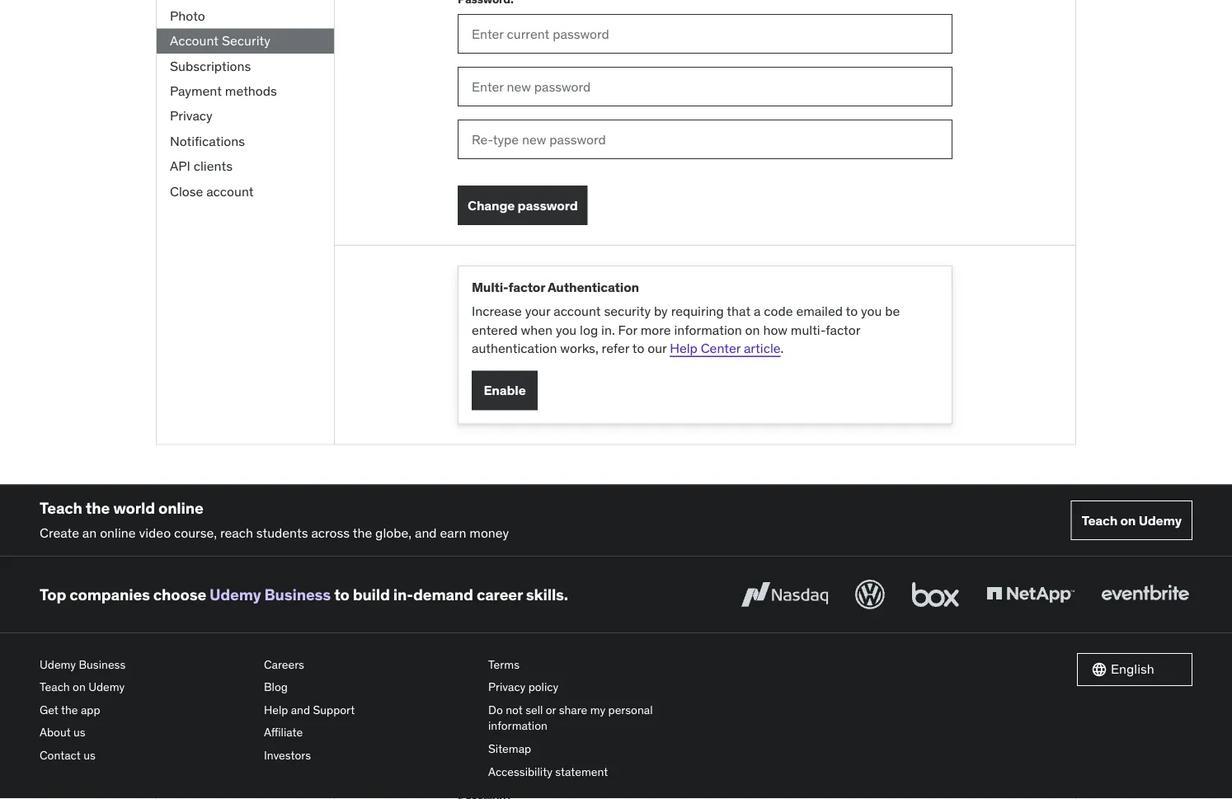 Task type: locate. For each thing, give the bounding box(es) containing it.
0 vertical spatial online
[[158, 498, 203, 518]]

1 horizontal spatial on
[[745, 321, 760, 338]]

1 vertical spatial information
[[488, 719, 548, 734]]

information
[[674, 321, 742, 338], [488, 719, 548, 734]]

teach on udemy link
[[1071, 501, 1193, 541], [40, 676, 251, 699]]

on
[[745, 321, 760, 338], [1120, 512, 1136, 529], [73, 680, 86, 695]]

0 horizontal spatial the
[[61, 703, 78, 718]]

account inside photo account security subscriptions payment methods privacy notifications api clients close account
[[206, 183, 254, 200]]

0 horizontal spatial account
[[206, 183, 254, 200]]

demand
[[413, 585, 473, 604]]

0 horizontal spatial and
[[291, 703, 310, 718]]

sitemap link
[[488, 738, 699, 761]]

teach inside udemy business teach on udemy get the app about us contact us
[[40, 680, 70, 695]]

online
[[158, 498, 203, 518], [100, 525, 136, 542]]

privacy down payment
[[170, 108, 213, 125]]

requiring
[[671, 303, 724, 320]]

the
[[86, 498, 110, 518], [353, 525, 372, 542], [61, 703, 78, 718]]

1 vertical spatial online
[[100, 525, 136, 542]]

careers blog help and support affiliate investors
[[264, 657, 355, 763]]

the right get on the left of the page
[[61, 703, 78, 718]]

help
[[670, 340, 698, 357], [264, 703, 288, 718]]

choose
[[153, 585, 206, 604]]

1 vertical spatial to
[[632, 340, 644, 357]]

2 vertical spatial the
[[61, 703, 78, 718]]

online right an
[[100, 525, 136, 542]]

1 horizontal spatial teach on udemy link
[[1071, 501, 1193, 541]]

not
[[506, 703, 523, 718]]

investors link
[[264, 744, 475, 767]]

app
[[81, 703, 100, 718]]

2 horizontal spatial the
[[353, 525, 372, 542]]

0 horizontal spatial privacy
[[170, 108, 213, 125]]

0 vertical spatial factor
[[508, 279, 545, 296]]

1 horizontal spatial and
[[415, 525, 437, 542]]

to left build
[[334, 585, 349, 604]]

1 vertical spatial udemy business link
[[40, 653, 251, 676]]

on up app
[[73, 680, 86, 695]]

to left the our
[[632, 340, 644, 357]]

1 horizontal spatial help
[[670, 340, 698, 357]]

0 horizontal spatial on
[[73, 680, 86, 695]]

teach
[[40, 498, 82, 518], [1082, 512, 1118, 529], [40, 680, 70, 695]]

the left "globe,"
[[353, 525, 372, 542]]

1 horizontal spatial business
[[264, 585, 331, 604]]

you left be
[[861, 303, 882, 320]]

small image
[[1091, 662, 1108, 678]]

2 horizontal spatial to
[[846, 303, 858, 320]]

udemy up eventbrite image
[[1139, 512, 1182, 529]]

earn
[[440, 525, 466, 542]]

2 vertical spatial on
[[73, 680, 86, 695]]

help down blog
[[264, 703, 288, 718]]

teach the world online create an online video course, reach students across the globe, and earn money
[[40, 498, 509, 542]]

terms
[[488, 657, 520, 672]]

0 vertical spatial help
[[670, 340, 698, 357]]

1 horizontal spatial the
[[86, 498, 110, 518]]

information down requiring
[[674, 321, 742, 338]]

on inside increase your account security by requiring that a code emailed to you be entered when you log in. for more information on how multi-factor authentication works, refer to our
[[745, 321, 760, 338]]

1 horizontal spatial account
[[554, 303, 601, 320]]

video
[[139, 525, 171, 542]]

account
[[206, 183, 254, 200], [554, 303, 601, 320]]

in.
[[601, 321, 615, 338]]

0 horizontal spatial online
[[100, 525, 136, 542]]

0 vertical spatial udemy business link
[[210, 585, 331, 604]]

contact
[[40, 748, 81, 763]]

money
[[470, 525, 509, 542]]

0 vertical spatial information
[[674, 321, 742, 338]]

0 horizontal spatial to
[[334, 585, 349, 604]]

0 horizontal spatial factor
[[508, 279, 545, 296]]

photo
[[170, 7, 205, 24]]

the up an
[[86, 498, 110, 518]]

udemy up get on the left of the page
[[40, 657, 76, 672]]

code
[[764, 303, 793, 320]]

0 horizontal spatial information
[[488, 719, 548, 734]]

information down the not
[[488, 719, 548, 734]]

center
[[701, 340, 741, 357]]

account security link
[[157, 29, 334, 54]]

1 vertical spatial you
[[556, 321, 577, 338]]

the inside udemy business teach on udemy get the app about us contact us
[[61, 703, 78, 718]]

udemy
[[1139, 512, 1182, 529], [210, 585, 261, 604], [40, 657, 76, 672], [88, 680, 125, 695]]

information inside terms privacy policy do not sell or share my personal information sitemap accessibility statement
[[488, 719, 548, 734]]

payment
[[170, 83, 222, 100]]

teach on udemy link up about us link at the bottom left
[[40, 676, 251, 699]]

information inside increase your account security by requiring that a code emailed to you be entered when you log in. for more information on how multi-factor authentication works, refer to our
[[674, 321, 742, 338]]

2 vertical spatial to
[[334, 585, 349, 604]]

1 vertical spatial teach on udemy link
[[40, 676, 251, 699]]

increase
[[472, 303, 522, 320]]

online up course,
[[158, 498, 203, 518]]

udemy business link up get the app "link"
[[40, 653, 251, 676]]

top
[[40, 585, 66, 604]]

sell
[[525, 703, 543, 718]]

or
[[546, 703, 556, 718]]

account up log
[[554, 303, 601, 320]]

1 horizontal spatial privacy
[[488, 680, 526, 695]]

multi-
[[472, 279, 508, 296]]

business up app
[[79, 657, 126, 672]]

1 vertical spatial privacy
[[488, 680, 526, 695]]

0 vertical spatial and
[[415, 525, 437, 542]]

on down a
[[745, 321, 760, 338]]

1 vertical spatial help
[[264, 703, 288, 718]]

0 vertical spatial account
[[206, 183, 254, 200]]

factor up your
[[508, 279, 545, 296]]

us right about
[[73, 725, 86, 740]]

subscriptions link
[[157, 54, 334, 79]]

change password button
[[458, 186, 588, 226]]

students
[[256, 525, 308, 542]]

privacy down "terms"
[[488, 680, 526, 695]]

2 horizontal spatial on
[[1120, 512, 1136, 529]]

factor
[[508, 279, 545, 296], [826, 321, 860, 338]]

us right contact
[[83, 748, 96, 763]]

you up works,
[[556, 321, 577, 338]]

0 horizontal spatial help
[[264, 703, 288, 718]]

volkswagen image
[[852, 577, 888, 613]]

terms link
[[488, 653, 699, 676]]

1 horizontal spatial you
[[861, 303, 882, 320]]

0 vertical spatial teach on udemy link
[[1071, 501, 1193, 541]]

close
[[170, 183, 203, 200]]

1 vertical spatial business
[[79, 657, 126, 672]]

1 vertical spatial factor
[[826, 321, 860, 338]]

security
[[222, 32, 270, 49]]

0 vertical spatial on
[[745, 321, 760, 338]]

help center article link
[[670, 340, 781, 357]]

privacy policy link
[[488, 676, 699, 699]]

0 vertical spatial privacy
[[170, 108, 213, 125]]

privacy link
[[157, 104, 334, 129]]

business
[[264, 585, 331, 604], [79, 657, 126, 672]]

and inside the teach the world online create an online video course, reach students across the globe, and earn money
[[415, 525, 437, 542]]

udemy up app
[[88, 680, 125, 695]]

help right the our
[[670, 340, 698, 357]]

udemy business link down students
[[210, 585, 331, 604]]

privacy
[[170, 108, 213, 125], [488, 680, 526, 695]]

on up eventbrite image
[[1120, 512, 1136, 529]]

top companies choose udemy business to build in-demand career skills.
[[40, 585, 568, 604]]

to
[[846, 303, 858, 320], [632, 340, 644, 357], [334, 585, 349, 604]]

account down api clients link
[[206, 183, 254, 200]]

1 horizontal spatial to
[[632, 340, 644, 357]]

0 horizontal spatial business
[[79, 657, 126, 672]]

build
[[353, 585, 390, 604]]

1 vertical spatial and
[[291, 703, 310, 718]]

and left earn
[[415, 525, 437, 542]]

get the app link
[[40, 699, 251, 722]]

and up affiliate
[[291, 703, 310, 718]]

teach inside the teach the world online create an online video course, reach students across the globe, and earn money
[[40, 498, 82, 518]]

udemy right choose
[[210, 585, 261, 604]]

you
[[861, 303, 882, 320], [556, 321, 577, 338]]

business down students
[[264, 585, 331, 604]]

by
[[654, 303, 668, 320]]

factor down emailed
[[826, 321, 860, 338]]

reach
[[220, 525, 253, 542]]

to right emailed
[[846, 303, 858, 320]]

1 horizontal spatial information
[[674, 321, 742, 338]]

0 vertical spatial the
[[86, 498, 110, 518]]

password
[[518, 197, 578, 214]]

subscriptions
[[170, 58, 251, 74]]

udemy business link
[[210, 585, 331, 604], [40, 653, 251, 676]]

teach on udemy link up eventbrite image
[[1071, 501, 1193, 541]]

career
[[477, 585, 523, 604]]

1 horizontal spatial factor
[[826, 321, 860, 338]]

1 vertical spatial account
[[554, 303, 601, 320]]



Task type: vqa. For each thing, say whether or not it's contained in the screenshot.
Change password button
yes



Task type: describe. For each thing, give the bounding box(es) containing it.
.
[[781, 340, 784, 357]]

box image
[[908, 577, 963, 613]]

statement
[[555, 764, 608, 779]]

more
[[641, 321, 671, 338]]

account
[[170, 32, 219, 49]]

enable
[[484, 382, 526, 399]]

notifications link
[[157, 129, 334, 154]]

change
[[468, 197, 515, 214]]

0 vertical spatial you
[[861, 303, 882, 320]]

log
[[580, 321, 598, 338]]

netapp image
[[983, 577, 1078, 613]]

terms privacy policy do not sell or share my personal information sitemap accessibility statement
[[488, 657, 653, 779]]

authentication
[[472, 340, 557, 357]]

multi-factor authentication
[[472, 279, 639, 296]]

Enter new password password field
[[458, 67, 953, 107]]

clients
[[194, 158, 233, 175]]

increase your account security by requiring that a code emailed to you be entered when you log in. for more information on how multi-factor authentication works, refer to our
[[472, 303, 900, 357]]

careers link
[[264, 653, 475, 676]]

do
[[488, 703, 503, 718]]

1 horizontal spatial online
[[158, 498, 203, 518]]

get
[[40, 703, 58, 718]]

sitemap
[[488, 742, 531, 756]]

eventbrite image
[[1098, 577, 1193, 613]]

0 horizontal spatial teach on udemy link
[[40, 676, 251, 699]]

0 vertical spatial to
[[846, 303, 858, 320]]

api clients link
[[157, 154, 334, 179]]

change password
[[468, 197, 578, 214]]

business inside udemy business teach on udemy get the app about us contact us
[[79, 657, 126, 672]]

how
[[763, 321, 788, 338]]

factor inside increase your account security by requiring that a code emailed to you be entered when you log in. for more information on how multi-factor authentication works, refer to our
[[826, 321, 860, 338]]

companies
[[69, 585, 150, 604]]

do not sell or share my personal information button
[[488, 699, 699, 738]]

in-
[[393, 585, 413, 604]]

about us link
[[40, 722, 251, 744]]

enable button
[[472, 371, 538, 411]]

our
[[648, 340, 667, 357]]

blog
[[264, 680, 288, 695]]

on inside udemy business teach on udemy get the app about us contact us
[[73, 680, 86, 695]]

nasdaq image
[[737, 577, 832, 613]]

multi-
[[791, 321, 826, 338]]

0 vertical spatial us
[[73, 725, 86, 740]]

entered
[[472, 321, 518, 338]]

refer
[[602, 340, 629, 357]]

an
[[82, 525, 97, 542]]

about
[[40, 725, 71, 740]]

accessibility statement link
[[488, 761, 699, 783]]

teach for on
[[1082, 512, 1118, 529]]

works,
[[560, 340, 599, 357]]

my
[[590, 703, 606, 718]]

article
[[744, 340, 781, 357]]

investors
[[264, 748, 311, 763]]

security
[[604, 303, 651, 320]]

for
[[618, 321, 637, 338]]

world
[[113, 498, 155, 518]]

teach on udemy
[[1082, 512, 1182, 529]]

privacy inside terms privacy policy do not sell or share my personal information sitemap accessibility statement
[[488, 680, 526, 695]]

and inside the careers blog help and support affiliate investors
[[291, 703, 310, 718]]

help and support link
[[264, 699, 475, 722]]

payment methods link
[[157, 79, 334, 104]]

affiliate link
[[264, 722, 475, 744]]

close account link
[[157, 179, 334, 204]]

Re-type new password password field
[[458, 120, 953, 160]]

photo link
[[157, 4, 334, 29]]

support
[[313, 703, 355, 718]]

authentication
[[548, 279, 639, 296]]

create
[[40, 525, 79, 542]]

help inside the careers blog help and support affiliate investors
[[264, 703, 288, 718]]

help center article .
[[670, 340, 784, 357]]

1 vertical spatial the
[[353, 525, 372, 542]]

english
[[1111, 661, 1154, 678]]

that
[[727, 303, 751, 320]]

be
[[885, 303, 900, 320]]

across
[[311, 525, 350, 542]]

emailed
[[796, 303, 843, 320]]

udemy business teach on udemy get the app about us contact us
[[40, 657, 126, 763]]

teach for the
[[40, 498, 82, 518]]

policy
[[528, 680, 559, 695]]

globe,
[[375, 525, 412, 542]]

affiliate
[[264, 725, 303, 740]]

when
[[521, 321, 553, 338]]

api
[[170, 158, 190, 175]]

0 horizontal spatial you
[[556, 321, 577, 338]]

accessibility
[[488, 764, 553, 779]]

photo account security subscriptions payment methods privacy notifications api clients close account
[[170, 7, 277, 200]]

Password: password field
[[458, 15, 953, 54]]

personal
[[608, 703, 653, 718]]

0 vertical spatial business
[[264, 585, 331, 604]]

course,
[[174, 525, 217, 542]]

account inside increase your account security by requiring that a code emailed to you be entered when you log in. for more information on how multi-factor authentication works, refer to our
[[554, 303, 601, 320]]

careers
[[264, 657, 304, 672]]

your
[[525, 303, 550, 320]]

skills.
[[526, 585, 568, 604]]

a
[[754, 303, 761, 320]]

english button
[[1077, 653, 1193, 686]]

1 vertical spatial us
[[83, 748, 96, 763]]

1 vertical spatial on
[[1120, 512, 1136, 529]]

privacy inside photo account security subscriptions payment methods privacy notifications api clients close account
[[170, 108, 213, 125]]



